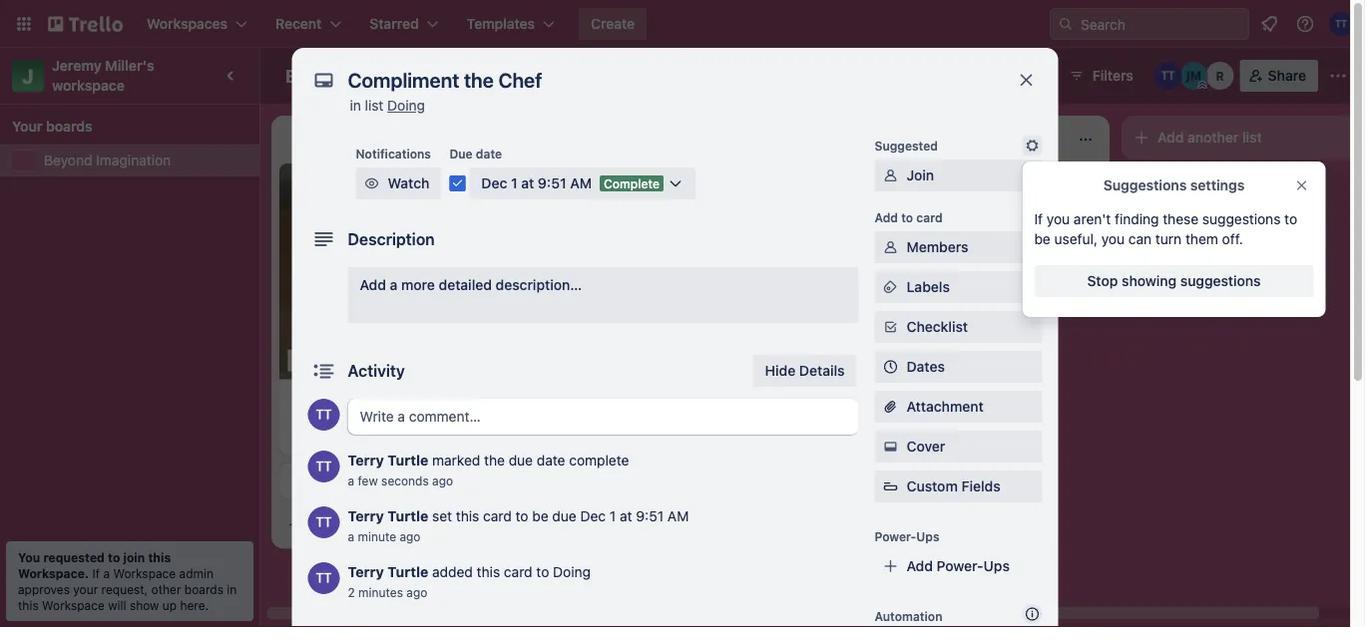 Task type: describe. For each thing, give the bounding box(es) containing it.
attachment button
[[875, 391, 1043, 423]]

join
[[907, 167, 934, 184]]

terry turtle (terryturtle) image right open information menu image in the right top of the page
[[1330, 12, 1353, 36]]

add another list button
[[1122, 116, 1365, 160]]

automation
[[875, 610, 943, 624]]

doing inside terry turtle added this card to doing 2 minutes ago
[[553, 564, 591, 581]]

complete
[[604, 177, 660, 191]]

these
[[1163, 211, 1199, 228]]

this inside if a workspace admin approves your request, other boards in this workspace will show up here.
[[18, 599, 39, 613]]

beyond imagination inside beyond imagination text box
[[285, 65, 456, 86]]

add down suggested
[[875, 211, 898, 225]]

automation image
[[1027, 60, 1055, 88]]

create instagram
[[291, 401, 402, 418]]

terry turtle set this card to be due dec 1 at 9:51 am a minute ago
[[348, 509, 689, 544]]

sm image for members
[[881, 238, 901, 258]]

kickoff meeting
[[291, 473, 393, 490]]

join link
[[875, 160, 1043, 192]]

suggestions inside if you aren't finding these suggestions to be useful, you can turn them off.
[[1203, 211, 1281, 228]]

added
[[432, 564, 473, 581]]

Board name text field
[[275, 60, 466, 92]]

thoughts thinking
[[575, 173, 650, 202]]

kickoff meeting link
[[291, 472, 523, 491]]

rubyanndersson (rubyanndersson) image
[[1206, 62, 1234, 90]]

hide details link
[[753, 355, 857, 387]]

custom fields
[[907, 479, 1001, 495]]

terry turtle (terryturtle) image left r
[[1155, 62, 1182, 90]]

terry turtle added this card to doing 2 minutes ago
[[348, 564, 591, 600]]

stop showing suggestions button
[[1035, 266, 1314, 297]]

settings
[[1191, 177, 1245, 194]]

add down kickoff
[[311, 517, 338, 533]]

a minute ago link
[[348, 530, 421, 544]]

Write a comment text field
[[348, 399, 859, 435]]

1 horizontal spatial workspace
[[113, 567, 176, 581]]

attachment
[[907, 399, 984, 415]]

0 vertical spatial in
[[350, 97, 361, 114]]

kickoff
[[291, 473, 336, 490]]

add power-ups link
[[875, 551, 1043, 583]]

request,
[[101, 583, 148, 597]]

sm image for suggested
[[1023, 136, 1043, 156]]

meeting
[[340, 473, 393, 490]]

add left more
[[360, 277, 386, 293]]

stop
[[1087, 273, 1118, 289]]

0 vertical spatial add a card
[[878, 181, 949, 198]]

0 vertical spatial am
[[570, 175, 592, 192]]

watch button
[[356, 168, 442, 200]]

join
[[123, 551, 145, 565]]

doing link
[[387, 97, 425, 114]]

dec for dec 1 at 9:51 am
[[481, 175, 507, 192]]

add down power-ups at the right bottom
[[907, 558, 933, 575]]

other
[[151, 583, 181, 597]]

boards inside if a workspace admin approves your request, other boards in this workspace will show up here.
[[185, 583, 224, 597]]

add another list
[[1158, 129, 1262, 146]]

a inside if a workspace admin approves your request, other boards in this workspace will show up here.
[[103, 567, 110, 581]]

marked
[[432, 453, 480, 469]]

to up members
[[901, 211, 913, 225]]

1 vertical spatial imagination
[[96, 152, 171, 169]]

to inside if you aren't finding these suggestions to be useful, you can turn them off.
[[1285, 211, 1298, 228]]

suggestions
[[1104, 177, 1187, 194]]

dec 1
[[599, 257, 630, 270]]

thoughts
[[595, 173, 650, 187]]

cover
[[907, 439, 946, 455]]

open information menu image
[[1296, 14, 1316, 34]]

star or unstar board image
[[478, 68, 493, 84]]

members link
[[875, 232, 1043, 264]]

approves
[[18, 583, 70, 597]]

your boards with 1 items element
[[12, 115, 238, 139]]

be inside if you aren't finding these suggestions to be useful, you can turn them off.
[[1035, 231, 1051, 248]]

instagram
[[338, 401, 402, 418]]

j
[[22, 64, 34, 87]]

workspace.
[[18, 567, 89, 581]]

1 vertical spatial workspace
[[42, 599, 105, 613]]

checklist
[[907, 319, 968, 335]]

finding
[[1115, 211, 1159, 228]]

date inside terry turtle marked the due date complete a few seconds ago
[[537, 453, 565, 469]]

to inside you requested to join this workspace.
[[108, 551, 120, 565]]

show menu image
[[1329, 66, 1348, 86]]

in list doing
[[350, 97, 425, 114]]

seconds
[[381, 474, 429, 488]]

due date
[[450, 147, 502, 161]]

in inside if a workspace admin approves your request, other boards in this workspace will show up here.
[[227, 583, 237, 597]]

terry turtle (terryturtle) image up the the
[[503, 424, 527, 448]]

filters
[[1093, 67, 1134, 84]]

add a more detailed description…
[[360, 277, 582, 293]]

terry turtle marked the due date complete a few seconds ago
[[348, 453, 629, 488]]

ago inside terry turtle added this card to doing 2 minutes ago
[[407, 586, 428, 600]]

0 vertical spatial 9:51
[[538, 175, 567, 192]]

custom
[[907, 479, 958, 495]]

activity
[[348, 362, 405, 381]]

at inside the terry turtle set this card to be due dec 1 at 9:51 am a minute ago
[[620, 509, 632, 525]]

terry turtle (terryturtle) image left meeting
[[308, 451, 340, 483]]

fields
[[962, 479, 1001, 495]]

sm image for labels
[[881, 277, 901, 297]]

terry for added this card to doing
[[348, 564, 384, 581]]

terry for marked the due date complete
[[348, 453, 384, 469]]

mark due date as complete image
[[450, 176, 466, 192]]

Search field
[[1074, 9, 1249, 39]]

your boards
[[12, 118, 92, 135]]

notifications
[[356, 147, 431, 161]]

share button
[[1240, 60, 1319, 92]]

if you aren't finding these suggestions to be useful, you can turn them off.
[[1035, 211, 1298, 248]]

beyond inside beyond imagination text box
[[285, 65, 350, 86]]

be inside the terry turtle set this card to be due dec 1 at 9:51 am a minute ago
[[532, 509, 549, 525]]

details
[[799, 363, 845, 379]]

description…
[[496, 277, 582, 293]]

card down meeting
[[353, 517, 382, 533]]

1 right the mark due date as complete icon
[[511, 175, 518, 192]]

1 inside the terry turtle set this card to be due dec 1 at 9:51 am a minute ago
[[610, 509, 616, 525]]

dec for dec 1
[[599, 257, 621, 270]]

list inside button
[[1243, 129, 1262, 146]]

set
[[432, 509, 452, 525]]

due inside terry turtle marked the due date complete a few seconds ago
[[509, 453, 533, 469]]

this inside the terry turtle set this card to be due dec 1 at 9:51 am a minute ago
[[456, 509, 479, 525]]

workspace
[[52, 77, 125, 94]]

stop showing suggestions
[[1087, 273, 1261, 289]]

terry turtle (terryturtle) image down kickoff
[[308, 507, 340, 539]]

card up the add to card
[[920, 181, 949, 198]]

if for you
[[1035, 211, 1043, 228]]

1 down create instagram
[[343, 429, 349, 443]]

detailed
[[439, 277, 492, 293]]

your
[[73, 583, 98, 597]]

jeremy
[[52, 57, 102, 74]]

labels
[[907, 279, 950, 295]]

1 inside dec 1 option
[[625, 257, 630, 270]]

few
[[358, 474, 378, 488]]

add left join
[[878, 181, 905, 198]]

suggestions inside button
[[1181, 273, 1261, 289]]

turn
[[1156, 231, 1182, 248]]

suggested
[[875, 139, 938, 153]]

card inside the terry turtle set this card to be due dec 1 at 9:51 am a minute ago
[[483, 509, 512, 525]]

suggestions settings
[[1104, 177, 1245, 194]]

create for create
[[591, 15, 635, 32]]

0 vertical spatial ups
[[917, 530, 940, 544]]

terry turtle (terryturtle) image left 2
[[308, 563, 340, 595]]

r button
[[1206, 62, 1234, 90]]



Task type: locate. For each thing, give the bounding box(es) containing it.
3 terry from the top
[[348, 564, 384, 581]]

0 vertical spatial beyond imagination
[[285, 65, 456, 86]]

turtle up 2 minutes ago link
[[388, 564, 429, 581]]

am
[[570, 175, 592, 192], [668, 509, 689, 525]]

1 down thinking
[[625, 257, 630, 270]]

watch
[[388, 175, 430, 192]]

members
[[907, 239, 969, 256]]

to down add another list button
[[1285, 211, 1298, 228]]

labels link
[[875, 271, 1043, 303]]

1 horizontal spatial ups
[[984, 558, 1010, 575]]

1 vertical spatial boards
[[185, 583, 224, 597]]

to down the terry turtle set this card to be due dec 1 at 9:51 am a minute ago
[[536, 564, 549, 581]]

more
[[401, 277, 435, 293]]

dec inside dec 1 option
[[599, 257, 621, 270]]

turtle up seconds
[[388, 453, 429, 469]]

2 vertical spatial ago
[[407, 586, 428, 600]]

will
[[108, 599, 126, 613]]

0 vertical spatial beyond
[[285, 65, 350, 86]]

0 notifications image
[[1258, 12, 1282, 36]]

show
[[130, 599, 159, 613]]

1 vertical spatial doing
[[553, 564, 591, 581]]

turtle inside terry turtle added this card to doing 2 minutes ago
[[388, 564, 429, 581]]

sm image for join
[[881, 166, 901, 186]]

jeremy miller (jeremymiller198) image
[[1180, 62, 1208, 90]]

turtle for set this card to be due dec 1 at 9:51 am
[[388, 509, 429, 525]]

0 horizontal spatial ups
[[917, 530, 940, 544]]

1 horizontal spatial in
[[350, 97, 361, 114]]

another
[[1188, 129, 1239, 146]]

1 horizontal spatial list
[[1243, 129, 1262, 146]]

checklist link
[[875, 311, 1043, 343]]

power- down custom
[[875, 530, 917, 544]]

1 horizontal spatial if
[[1035, 211, 1043, 228]]

terry for set this card to be due dec 1 at 9:51 am
[[348, 509, 384, 525]]

this right set
[[456, 509, 479, 525]]

a few seconds ago link
[[348, 474, 453, 488]]

ago right minutes
[[407, 586, 428, 600]]

0 vertical spatial add a card button
[[846, 174, 1070, 206]]

dec
[[481, 175, 507, 192], [599, 257, 621, 270], [580, 509, 606, 525]]

add a card button
[[846, 174, 1070, 206], [279, 509, 503, 541]]

2 vertical spatial dec
[[580, 509, 606, 525]]

add power-ups
[[907, 558, 1010, 575]]

requested
[[43, 551, 105, 565]]

boards
[[46, 118, 92, 135], [185, 583, 224, 597]]

terry
[[348, 453, 384, 469], [348, 509, 384, 525], [348, 564, 384, 581]]

turtle for marked the due date complete
[[388, 453, 429, 469]]

dec inside the terry turtle set this card to be due dec 1 at 9:51 am a minute ago
[[580, 509, 606, 525]]

0 horizontal spatial if
[[92, 567, 100, 581]]

0 horizontal spatial beyond imagination
[[44, 152, 171, 169]]

suggestions
[[1203, 211, 1281, 228], [1181, 273, 1261, 289]]

3 turtle from the top
[[388, 564, 429, 581]]

sm image inside join link
[[881, 166, 901, 186]]

complete
[[569, 453, 629, 469]]

can
[[1129, 231, 1152, 248]]

boards right your
[[46, 118, 92, 135]]

None text field
[[338, 62, 997, 98]]

list down beyond imagination text box
[[365, 97, 384, 114]]

ups down fields
[[984, 558, 1010, 575]]

workspace
[[113, 567, 176, 581], [42, 599, 105, 613]]

color: bold red, title: "thoughts" element
[[575, 172, 650, 187]]

to inside terry turtle added this card to doing 2 minutes ago
[[536, 564, 549, 581]]

1 vertical spatial ago
[[400, 530, 421, 544]]

add inside button
[[1158, 129, 1184, 146]]

dec down complete on the bottom left
[[580, 509, 606, 525]]

here.
[[180, 599, 209, 613]]

if left aren't
[[1035, 211, 1043, 228]]

cover link
[[875, 431, 1043, 463]]

1 vertical spatial add a card button
[[279, 509, 503, 541]]

dates button
[[875, 351, 1043, 383]]

1 vertical spatial ups
[[984, 558, 1010, 575]]

thinking
[[575, 185, 630, 202]]

this inside you requested to join this workspace.
[[148, 551, 171, 565]]

0 horizontal spatial workspace
[[42, 599, 105, 613]]

1 vertical spatial beyond imagination
[[44, 152, 171, 169]]

terry inside terry turtle added this card to doing 2 minutes ago
[[348, 564, 384, 581]]

this
[[456, 509, 479, 525], [148, 551, 171, 565], [477, 564, 500, 581], [18, 599, 39, 613]]

1 down instagram
[[383, 429, 388, 443]]

the
[[484, 453, 505, 469]]

this down approves
[[18, 599, 39, 613]]

ago inside terry turtle marked the due date complete a few seconds ago
[[432, 474, 453, 488]]

create from template… image
[[511, 517, 527, 533]]

0 vertical spatial boards
[[46, 118, 92, 135]]

0 vertical spatial date
[[476, 147, 502, 161]]

sm image inside the labels link
[[881, 277, 901, 297]]

1 horizontal spatial imagination
[[354, 65, 456, 86]]

1 vertical spatial if
[[92, 567, 100, 581]]

beyond imagination down your boards with 1 items element
[[44, 152, 171, 169]]

0 horizontal spatial beyond
[[44, 152, 92, 169]]

add left another
[[1158, 129, 1184, 146]]

create for create instagram
[[291, 401, 334, 418]]

terry turtle (terryturtle) image
[[1330, 12, 1353, 36], [1155, 62, 1182, 90], [308, 507, 340, 539], [308, 563, 340, 595]]

2 vertical spatial terry
[[348, 564, 384, 581]]

0 vertical spatial list
[[365, 97, 384, 114]]

your
[[12, 118, 42, 135]]

0 vertical spatial at
[[521, 175, 534, 192]]

0 vertical spatial if
[[1035, 211, 1043, 228]]

1 vertical spatial add a card
[[311, 517, 382, 533]]

1 horizontal spatial 9:51
[[636, 509, 664, 525]]

power-ups
[[875, 530, 940, 544]]

card down terry turtle marked the due date complete a few seconds ago
[[483, 509, 512, 525]]

1 vertical spatial list
[[1243, 129, 1262, 146]]

custom fields button
[[875, 477, 1043, 497]]

sm image inside checklist 'link'
[[881, 317, 901, 337]]

1
[[511, 175, 518, 192], [625, 257, 630, 270], [343, 429, 349, 443], [383, 429, 388, 443], [610, 509, 616, 525]]

1 horizontal spatial add a card
[[878, 181, 949, 198]]

a inside the terry turtle set this card to be due dec 1 at 9:51 am a minute ago
[[348, 530, 354, 544]]

to inside the terry turtle set this card to be due dec 1 at 9:51 am a minute ago
[[516, 509, 529, 525]]

sm image for checklist
[[881, 317, 901, 337]]

0 horizontal spatial date
[[476, 147, 502, 161]]

add a card button up the add to card
[[846, 174, 1070, 206]]

add a card up the add to card
[[878, 181, 949, 198]]

at right the mark due date as complete icon
[[521, 175, 534, 192]]

0 horizontal spatial at
[[521, 175, 534, 192]]

boards down the admin
[[185, 583, 224, 597]]

sm image left labels
[[881, 277, 901, 297]]

turtle for added this card to doing
[[388, 564, 429, 581]]

if for a
[[92, 567, 100, 581]]

Mark due date as complete checkbox
[[450, 176, 466, 192]]

ago
[[432, 474, 453, 488], [400, 530, 421, 544], [407, 586, 428, 600]]

miller's
[[105, 57, 154, 74]]

doing down the terry turtle set this card to be due dec 1 at 9:51 am a minute ago
[[553, 564, 591, 581]]

1 vertical spatial create
[[291, 401, 334, 418]]

in down beyond imagination text box
[[350, 97, 361, 114]]

sm image left watch
[[362, 174, 382, 194]]

hide details
[[765, 363, 845, 379]]

if a workspace admin approves your request, other boards in this workspace will show up here.
[[18, 567, 237, 613]]

0 vertical spatial turtle
[[388, 453, 429, 469]]

1 horizontal spatial be
[[1035, 231, 1051, 248]]

list right another
[[1243, 129, 1262, 146]]

1 horizontal spatial you
[[1102, 231, 1125, 248]]

0 vertical spatial sm image
[[362, 174, 382, 194]]

0 horizontal spatial power-
[[875, 530, 917, 544]]

card inside terry turtle added this card to doing 2 minutes ago
[[504, 564, 533, 581]]

if
[[1035, 211, 1043, 228], [92, 567, 100, 581]]

1 horizontal spatial date
[[537, 453, 565, 469]]

0 vertical spatial be
[[1035, 231, 1051, 248]]

terry up few
[[348, 453, 384, 469]]

1 turtle from the top
[[388, 453, 429, 469]]

0 horizontal spatial boards
[[46, 118, 92, 135]]

useful,
[[1055, 231, 1098, 248]]

2
[[348, 586, 355, 600]]

1 horizontal spatial beyond
[[285, 65, 350, 86]]

add
[[1158, 129, 1184, 146], [878, 181, 905, 198], [875, 211, 898, 225], [360, 277, 386, 293], [311, 517, 338, 533], [907, 558, 933, 575]]

1 vertical spatial power-
[[937, 558, 984, 575]]

sm image for watch
[[362, 174, 382, 194]]

share
[[1268, 67, 1307, 84]]

suggestions up off.
[[1203, 211, 1281, 228]]

1 vertical spatial date
[[537, 453, 565, 469]]

this right added
[[477, 564, 500, 581]]

1 horizontal spatial create
[[591, 15, 635, 32]]

2 minutes ago link
[[348, 586, 428, 600]]

terry up 2
[[348, 564, 384, 581]]

1 horizontal spatial boards
[[185, 583, 224, 597]]

if up your
[[92, 567, 100, 581]]

sm image down automation image
[[1023, 136, 1043, 156]]

be left useful,
[[1035, 231, 1051, 248]]

2 vertical spatial turtle
[[388, 564, 429, 581]]

beyond imagination inside the beyond imagination link
[[44, 152, 171, 169]]

turtle
[[388, 453, 429, 469], [388, 509, 429, 525], [388, 564, 429, 581]]

beyond up the in list doing
[[285, 65, 350, 86]]

0 horizontal spatial 9:51
[[538, 175, 567, 192]]

ups up add power-ups
[[917, 530, 940, 544]]

0 horizontal spatial imagination
[[96, 152, 171, 169]]

0 vertical spatial ago
[[432, 474, 453, 488]]

sm image
[[1023, 136, 1043, 156], [881, 166, 901, 186], [881, 238, 901, 258], [881, 277, 901, 297]]

1 horizontal spatial beyond imagination
[[285, 65, 456, 86]]

1 vertical spatial beyond
[[44, 152, 92, 169]]

create button
[[579, 8, 647, 40]]

this inside terry turtle added this card to doing 2 minutes ago
[[477, 564, 500, 581]]

dec down thinking
[[599, 257, 621, 270]]

0 horizontal spatial be
[[532, 509, 549, 525]]

0 horizontal spatial in
[[227, 583, 237, 597]]

sm image inside 'cover' link
[[881, 437, 901, 457]]

create instagram link
[[291, 400, 523, 420]]

a inside terry turtle marked the due date complete a few seconds ago
[[348, 474, 354, 488]]

due
[[450, 147, 473, 161]]

in
[[350, 97, 361, 114], [227, 583, 237, 597]]

1 horizontal spatial power-
[[937, 558, 984, 575]]

1 vertical spatial turtle
[[388, 509, 429, 525]]

primary element
[[0, 0, 1365, 48]]

r
[[1216, 69, 1225, 83]]

1 horizontal spatial at
[[620, 509, 632, 525]]

due right "create from template…" icon
[[552, 509, 577, 525]]

hide
[[765, 363, 796, 379]]

0 horizontal spatial due
[[509, 453, 533, 469]]

0 vertical spatial power-
[[875, 530, 917, 544]]

minutes
[[358, 586, 403, 600]]

turtle inside the terry turtle set this card to be due dec 1 at 9:51 am a minute ago
[[388, 509, 429, 525]]

dates
[[907, 359, 945, 375]]

imagination down your boards with 1 items element
[[96, 152, 171, 169]]

1 horizontal spatial doing
[[553, 564, 591, 581]]

if inside if a workspace admin approves your request, other boards in this workspace will show up here.
[[92, 567, 100, 581]]

0 horizontal spatial add a card button
[[279, 509, 503, 541]]

imagination inside text box
[[354, 65, 456, 86]]

create inside button
[[591, 15, 635, 32]]

1 horizontal spatial am
[[668, 509, 689, 525]]

at down complete on the bottom left
[[620, 509, 632, 525]]

to left join
[[108, 551, 120, 565]]

1 vertical spatial suggestions
[[1181, 273, 1261, 289]]

suggestions down off.
[[1181, 273, 1261, 289]]

due right the the
[[509, 453, 533, 469]]

back to home image
[[48, 8, 123, 40]]

terry inside terry turtle marked the due date complete a few seconds ago
[[348, 453, 384, 469]]

ago inside the terry turtle set this card to be due dec 1 at 9:51 am a minute ago
[[400, 530, 421, 544]]

1 vertical spatial 9:51
[[636, 509, 664, 525]]

if inside if you aren't finding these suggestions to be useful, you can turn them off.
[[1035, 211, 1043, 228]]

terry turtle (terryturtle) image down the color: purple, title: none image
[[308, 399, 340, 431]]

in right other
[[227, 583, 237, 597]]

due inside the terry turtle set this card to be due dec 1 at 9:51 am a minute ago
[[552, 509, 577, 525]]

1 vertical spatial terry
[[348, 509, 384, 525]]

them
[[1186, 231, 1219, 248]]

1 vertical spatial am
[[668, 509, 689, 525]]

date left complete on the bottom left
[[537, 453, 565, 469]]

add a more detailed description… link
[[348, 268, 859, 323]]

doing down beyond imagination text box
[[387, 97, 425, 114]]

beyond imagination link
[[44, 151, 248, 171]]

1 vertical spatial in
[[227, 583, 237, 597]]

terry inside the terry turtle set this card to be due dec 1 at 9:51 am a minute ago
[[348, 509, 384, 525]]

2 vertical spatial sm image
[[881, 437, 901, 457]]

1 vertical spatial sm image
[[881, 317, 901, 337]]

0 vertical spatial due
[[509, 453, 533, 469]]

ago right minute
[[400, 530, 421, 544]]

you
[[1047, 211, 1070, 228], [1102, 231, 1125, 248]]

terry up minute
[[348, 509, 384, 525]]

2 terry from the top
[[348, 509, 384, 525]]

1 horizontal spatial add a card button
[[846, 174, 1070, 206]]

dec 1 at 9:51 am
[[481, 175, 592, 192]]

0 vertical spatial you
[[1047, 211, 1070, 228]]

beyond down your boards
[[44, 152, 92, 169]]

1 vertical spatial be
[[532, 509, 549, 525]]

add a card down kickoff meeting
[[311, 517, 382, 533]]

turtle inside terry turtle marked the due date complete a few seconds ago
[[388, 453, 429, 469]]

9:51 inside the terry turtle set this card to be due dec 1 at 9:51 am a minute ago
[[636, 509, 664, 525]]

add to card
[[875, 211, 943, 225]]

date right due
[[476, 147, 502, 161]]

1 horizontal spatial due
[[552, 509, 577, 525]]

admin
[[179, 567, 214, 581]]

workspace down your
[[42, 599, 105, 613]]

am inside the terry turtle set this card to be due dec 1 at 9:51 am a minute ago
[[668, 509, 689, 525]]

beyond imagination up the in list doing
[[285, 65, 456, 86]]

beyond inside the beyond imagination link
[[44, 152, 92, 169]]

ago down marked
[[432, 474, 453, 488]]

add a card button down a few seconds ago link
[[279, 509, 503, 541]]

0 horizontal spatial you
[[1047, 211, 1070, 228]]

minute
[[358, 530, 396, 544]]

0 vertical spatial doing
[[387, 97, 425, 114]]

card
[[920, 181, 949, 198], [917, 211, 943, 225], [483, 509, 512, 525], [353, 517, 382, 533], [504, 564, 533, 581]]

be right "create from template…" icon
[[532, 509, 549, 525]]

sm image inside watch button
[[362, 174, 382, 194]]

2 turtle from the top
[[388, 509, 429, 525]]

card down the terry turtle set this card to be due dec 1 at 9:51 am a minute ago
[[504, 564, 533, 581]]

0 horizontal spatial create
[[291, 401, 334, 418]]

terry turtle (terryturtle) image
[[308, 399, 340, 431], [503, 424, 527, 448], [308, 451, 340, 483]]

sm image
[[362, 174, 382, 194], [881, 317, 901, 337], [881, 437, 901, 457]]

1 vertical spatial due
[[552, 509, 577, 525]]

Dec 1 checkbox
[[575, 252, 636, 275]]

power- down power-ups at the right bottom
[[937, 558, 984, 575]]

dec down due date
[[481, 175, 507, 192]]

description
[[348, 230, 435, 249]]

1 vertical spatial dec
[[599, 257, 621, 270]]

beyond
[[285, 65, 350, 86], [44, 152, 92, 169]]

0 vertical spatial terry
[[348, 453, 384, 469]]

you
[[18, 551, 40, 565]]

card up members
[[917, 211, 943, 225]]

0 vertical spatial suggestions
[[1203, 211, 1281, 228]]

sm image left join
[[881, 166, 901, 186]]

0 horizontal spatial doing
[[387, 97, 425, 114]]

sm image for cover
[[881, 437, 901, 457]]

up
[[162, 599, 177, 613]]

0 horizontal spatial add a card
[[311, 517, 382, 533]]

sm image left checklist
[[881, 317, 901, 337]]

sm image left cover
[[881, 437, 901, 457]]

workspace visible image
[[513, 68, 529, 84]]

aren't
[[1074, 211, 1111, 228]]

sm image down the add to card
[[881, 238, 901, 258]]

1 vertical spatial at
[[620, 509, 632, 525]]

to
[[901, 211, 913, 225], [1285, 211, 1298, 228], [516, 509, 529, 525], [108, 551, 120, 565], [536, 564, 549, 581]]

1 vertical spatial you
[[1102, 231, 1125, 248]]

you left can
[[1102, 231, 1125, 248]]

imagination up doing link
[[354, 65, 456, 86]]

0 vertical spatial create
[[591, 15, 635, 32]]

0 vertical spatial imagination
[[354, 65, 456, 86]]

color: purple, title: none image
[[291, 388, 331, 396]]

workspace down join
[[113, 567, 176, 581]]

this right join
[[148, 551, 171, 565]]

to down terry turtle marked the due date complete a few seconds ago
[[516, 509, 529, 525]]

off.
[[1222, 231, 1244, 248]]

turtle up a minute ago link
[[388, 509, 429, 525]]

1 down complete on the bottom left
[[610, 509, 616, 525]]

0 vertical spatial workspace
[[113, 567, 176, 581]]

0 horizontal spatial list
[[365, 97, 384, 114]]

1 terry from the top
[[348, 453, 384, 469]]

0 vertical spatial dec
[[481, 175, 507, 192]]

doing
[[387, 97, 425, 114], [553, 564, 591, 581]]

you up useful,
[[1047, 211, 1070, 228]]

0 horizontal spatial am
[[570, 175, 592, 192]]

search image
[[1058, 16, 1074, 32]]

thinking link
[[575, 184, 806, 204]]

sm image inside members link
[[881, 238, 901, 258]]



Task type: vqa. For each thing, say whether or not it's contained in the screenshot.
the bottom Terry Turtle (terryturtle) image
yes



